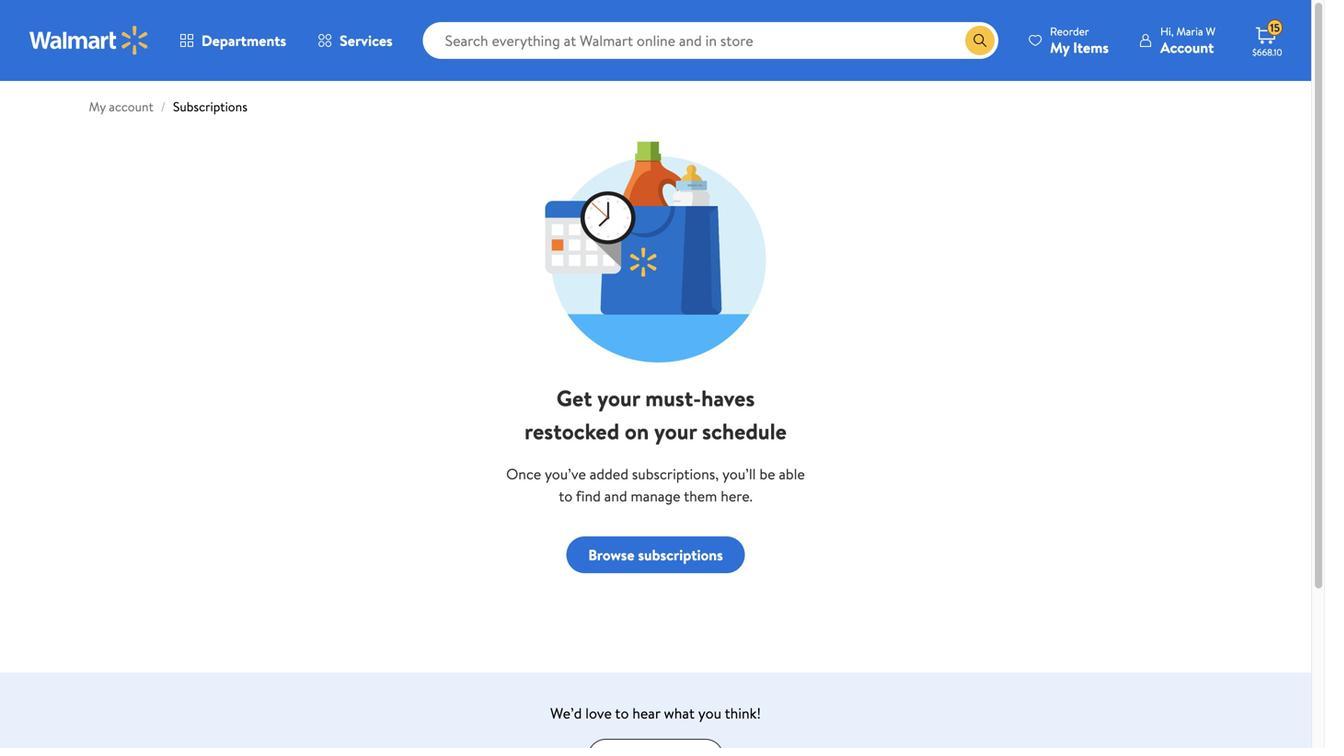 Task type: vqa. For each thing, say whether or not it's contained in the screenshot.
"My account" 'link'
yes



Task type: describe. For each thing, give the bounding box(es) containing it.
subscriptions link
[[173, 98, 248, 116]]

browse subscriptions
[[589, 545, 723, 565]]

maria
[[1177, 23, 1204, 39]]

we'd
[[551, 703, 582, 724]]

find
[[576, 486, 601, 506]]

love
[[586, 703, 612, 724]]

15
[[1271, 20, 1281, 36]]

get
[[557, 383, 592, 414]]

departments
[[202, 30, 286, 51]]

you
[[699, 703, 722, 724]]

subscriptions
[[638, 545, 723, 565]]

browse
[[589, 545, 635, 565]]

walmart image
[[29, 26, 149, 55]]

once you've added subscriptions, you'll be able to find and manage them here.
[[507, 464, 805, 506]]

think!
[[725, 703, 761, 724]]

departments button
[[164, 18, 302, 63]]

and
[[605, 486, 628, 506]]

w
[[1206, 23, 1216, 39]]

subscriptions,
[[632, 464, 719, 484]]

you'll
[[723, 464, 756, 484]]

hear
[[633, 703, 661, 724]]

on
[[625, 416, 649, 447]]

my inside reorder my items
[[1051, 37, 1070, 58]]

added
[[590, 464, 629, 484]]

0 vertical spatial your
[[598, 383, 640, 414]]

browse subscriptions button
[[566, 537, 745, 574]]

services button
[[302, 18, 408, 63]]

items
[[1074, 37, 1109, 58]]

my account / subscriptions
[[89, 98, 248, 116]]

account
[[1161, 37, 1215, 58]]

them
[[684, 486, 718, 506]]

Search search field
[[423, 22, 999, 59]]

hi,
[[1161, 23, 1174, 39]]

hi, maria w account
[[1161, 23, 1216, 58]]



Task type: locate. For each thing, give the bounding box(es) containing it.
0 horizontal spatial to
[[559, 486, 573, 506]]

your
[[598, 383, 640, 414], [655, 416, 697, 447]]

reorder
[[1051, 23, 1090, 39]]

services
[[340, 30, 393, 51]]

your down must- at the bottom
[[655, 416, 697, 447]]

subscriptions
[[173, 98, 248, 116]]

haves
[[702, 383, 755, 414]]

1 horizontal spatial to
[[615, 703, 629, 724]]

restocked
[[525, 416, 620, 447]]

my
[[1051, 37, 1070, 58], [89, 98, 106, 116]]

here.
[[721, 486, 753, 506]]

once
[[507, 464, 541, 484]]

/
[[161, 98, 166, 116]]

we'd love to hear what you think!
[[551, 703, 761, 724]]

Walmart Site-Wide search field
[[423, 22, 999, 59]]

1 horizontal spatial your
[[655, 416, 697, 447]]

search icon image
[[973, 33, 988, 48]]

get your must-haves restocked on your schedule
[[525, 383, 787, 447]]

my left items
[[1051, 37, 1070, 58]]

able
[[779, 464, 805, 484]]

0 horizontal spatial my
[[89, 98, 106, 116]]

1 vertical spatial to
[[615, 703, 629, 724]]

1 vertical spatial your
[[655, 416, 697, 447]]

to down you've
[[559, 486, 573, 506]]

your up on
[[598, 383, 640, 414]]

$668.10
[[1253, 46, 1283, 58]]

0 horizontal spatial your
[[598, 383, 640, 414]]

schedule
[[702, 416, 787, 447]]

1 horizontal spatial my
[[1051, 37, 1070, 58]]

to inside once you've added subscriptions, you'll be able to find and manage them here.
[[559, 486, 573, 506]]

reorder my items
[[1051, 23, 1109, 58]]

0 vertical spatial to
[[559, 486, 573, 506]]

to
[[559, 486, 573, 506], [615, 703, 629, 724]]

account
[[109, 98, 154, 116]]

you've
[[545, 464, 586, 484]]

to right 'love'
[[615, 703, 629, 724]]

what
[[664, 703, 695, 724]]

0 vertical spatial my
[[1051, 37, 1070, 58]]

be
[[760, 464, 776, 484]]

my account link
[[89, 98, 154, 116]]

my left account
[[89, 98, 106, 116]]

manage
[[631, 486, 681, 506]]

must-
[[646, 383, 702, 414]]

1 vertical spatial my
[[89, 98, 106, 116]]



